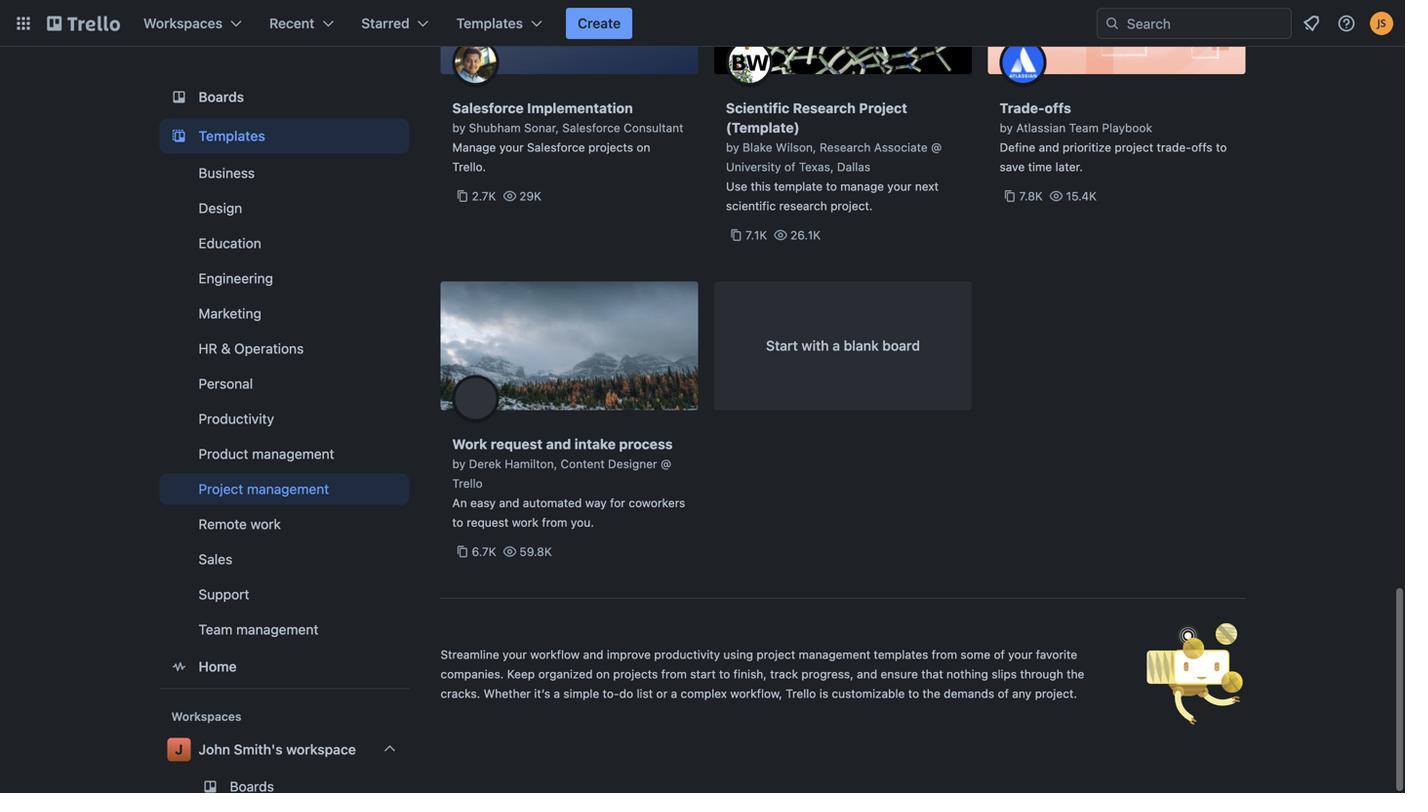 Task type: vqa. For each thing, say whether or not it's contained in the screenshot.


Task type: locate. For each thing, give the bounding box(es) containing it.
1 horizontal spatial from
[[662, 668, 687, 681]]

and up 'customizable'
[[857, 668, 878, 681]]

workflow,
[[731, 687, 783, 701]]

0 vertical spatial templates
[[457, 15, 523, 31]]

salesforce
[[452, 100, 524, 116], [563, 121, 621, 135], [527, 141, 585, 154]]

26.1k
[[791, 228, 821, 242]]

@
[[931, 141, 942, 154], [661, 457, 672, 471]]

from
[[542, 516, 568, 530], [932, 648, 958, 662], [662, 668, 687, 681]]

prioritize
[[1063, 141, 1112, 154]]

organized
[[538, 668, 593, 681]]

workflow
[[530, 648, 580, 662]]

research up dallas
[[820, 141, 871, 154]]

texas,
[[799, 160, 834, 174]]

team down "support"
[[199, 622, 233, 638]]

0 horizontal spatial @
[[661, 457, 672, 471]]

1 horizontal spatial project
[[859, 100, 908, 116]]

1 vertical spatial templates
[[199, 128, 265, 144]]

team inside trade-offs by atlassian team playbook define and prioritize project trade-offs to save time later.
[[1070, 121, 1099, 135]]

support link
[[160, 579, 410, 610]]

to inside trade-offs by atlassian team playbook define and prioritize project trade-offs to save time later.
[[1216, 141, 1228, 154]]

business link
[[160, 157, 410, 189]]

request up hamilton,
[[491, 436, 543, 452]]

1 horizontal spatial templates
[[457, 15, 523, 31]]

of up slips
[[994, 648, 1005, 662]]

0 horizontal spatial templates
[[199, 128, 265, 144]]

1 horizontal spatial the
[[1067, 668, 1085, 681]]

project. inside the streamline your workflow and improve productivity using project management templates from some of your favorite companies. keep organized on projects from start to finish, track progress, and ensure that nothing slips through the cracks. whether it's a simple to-do list or a complex workflow, trello is customizable to the demands of any project.
[[1035, 687, 1078, 701]]

Search field
[[1121, 9, 1292, 38]]

by inside trade-offs by atlassian team playbook define and prioritize project trade-offs to save time later.
[[1000, 121, 1013, 135]]

1 vertical spatial on
[[596, 668, 610, 681]]

management
[[252, 446, 334, 462], [247, 481, 329, 497], [236, 622, 319, 638], [799, 648, 871, 662]]

of left any
[[998, 687, 1009, 701]]

1 horizontal spatial @
[[931, 141, 942, 154]]

2 work from the left
[[251, 516, 281, 532]]

from up or in the bottom left of the page
[[662, 668, 687, 681]]

productivity
[[199, 411, 274, 427]]

project management
[[199, 481, 329, 497]]

consultant
[[624, 121, 684, 135]]

of
[[785, 160, 796, 174], [994, 648, 1005, 662], [998, 687, 1009, 701]]

project inside trade-offs by atlassian team playbook define and prioritize project trade-offs to save time later.
[[1115, 141, 1154, 154]]

remote work
[[199, 516, 281, 532]]

finish,
[[734, 668, 767, 681]]

a right the it's
[[554, 687, 560, 701]]

design
[[199, 200, 242, 216]]

from down the automated
[[542, 516, 568, 530]]

1 work from the left
[[512, 516, 539, 530]]

your inside scientific research project (template) by blake wilson, research associate @ university of texas, dallas use this template to manage your next scientific research project.
[[888, 180, 912, 193]]

1 horizontal spatial on
[[637, 141, 651, 154]]

0 horizontal spatial on
[[596, 668, 610, 681]]

project. down through
[[1035, 687, 1078, 701]]

by
[[452, 121, 466, 135], [1000, 121, 1013, 135], [726, 141, 740, 154], [452, 457, 466, 471]]

cracks.
[[441, 687, 481, 701]]

project down playbook
[[1115, 141, 1154, 154]]

@ down process
[[661, 457, 672, 471]]

management for team management
[[236, 622, 319, 638]]

0 vertical spatial project
[[1115, 141, 1154, 154]]

trade-
[[1157, 141, 1192, 154]]

team management link
[[160, 614, 410, 646]]

work down project management
[[251, 516, 281, 532]]

productivity link
[[160, 403, 410, 435]]

the
[[1067, 668, 1085, 681], [923, 687, 941, 701]]

2 vertical spatial salesforce
[[527, 141, 585, 154]]

6.7k
[[472, 545, 497, 559]]

projects down improve
[[613, 668, 658, 681]]

process
[[619, 436, 673, 452]]

0 horizontal spatial offs
[[1045, 100, 1072, 116]]

of down wilson,
[[785, 160, 796, 174]]

your up keep
[[503, 648, 527, 662]]

to down 'ensure'
[[909, 687, 920, 701]]

template
[[775, 180, 823, 193]]

sonar,
[[524, 121, 559, 135]]

salesforce up the "shubham"
[[452, 100, 524, 116]]

1 vertical spatial team
[[199, 622, 233, 638]]

2.7k
[[472, 189, 496, 203]]

0 vertical spatial trello
[[452, 477, 483, 491]]

by down work
[[452, 457, 466, 471]]

on inside salesforce implementation by shubham sonar, salesforce consultant manage your salesforce projects on trello.
[[637, 141, 651, 154]]

1 vertical spatial request
[[467, 516, 509, 530]]

7.1k
[[746, 228, 768, 242]]

project up remote
[[199, 481, 243, 497]]

management down the productivity link
[[252, 446, 334, 462]]

1 vertical spatial trello
[[786, 687, 816, 701]]

0 vertical spatial on
[[637, 141, 651, 154]]

1 vertical spatial @
[[661, 457, 672, 471]]

a right or in the bottom left of the page
[[671, 687, 678, 701]]

0 vertical spatial project
[[859, 100, 908, 116]]

use
[[726, 180, 748, 193]]

project inside scientific research project (template) by blake wilson, research associate @ university of texas, dallas use this template to manage your next scientific research project.
[[859, 100, 908, 116]]

project up associate at top
[[859, 100, 908, 116]]

any
[[1013, 687, 1032, 701]]

implementation
[[527, 100, 633, 116]]

management down support link
[[236, 622, 319, 638]]

an
[[452, 496, 467, 510]]

save
[[1000, 160, 1025, 174]]

0 vertical spatial projects
[[589, 141, 634, 154]]

1 vertical spatial project
[[199, 481, 243, 497]]

0 vertical spatial from
[[542, 516, 568, 530]]

1 vertical spatial project.
[[1035, 687, 1078, 701]]

home link
[[160, 649, 410, 685]]

59.8k
[[520, 545, 552, 559]]

0 horizontal spatial work
[[251, 516, 281, 532]]

associate
[[874, 141, 928, 154]]

to down an
[[452, 516, 464, 530]]

and down 'atlassian'
[[1039, 141, 1060, 154]]

and right easy
[[499, 496, 520, 510]]

1 horizontal spatial team
[[1070, 121, 1099, 135]]

search image
[[1105, 16, 1121, 31]]

designer
[[608, 457, 658, 471]]

product management
[[199, 446, 334, 462]]

management up 'progress,'
[[799, 648, 871, 662]]

on up the "to-"
[[596, 668, 610, 681]]

1 vertical spatial from
[[932, 648, 958, 662]]

0 vertical spatial project.
[[831, 199, 873, 213]]

0 horizontal spatial trello
[[452, 477, 483, 491]]

by up the define
[[1000, 121, 1013, 135]]

your left next
[[888, 180, 912, 193]]

the down that
[[923, 687, 941, 701]]

boards
[[199, 89, 244, 105]]

your down the "shubham"
[[500, 141, 524, 154]]

john
[[199, 742, 230, 758]]

project up track
[[757, 648, 796, 662]]

2 horizontal spatial from
[[932, 648, 958, 662]]

trello.
[[452, 160, 486, 174]]

salesforce down implementation
[[563, 121, 621, 135]]

shubham sonar, salesforce consultant image
[[452, 39, 499, 86]]

templates button
[[445, 8, 555, 39]]

on down consultant
[[637, 141, 651, 154]]

a
[[833, 338, 841, 354], [554, 687, 560, 701], [671, 687, 678, 701]]

trello up an
[[452, 477, 483, 491]]

trello left is
[[786, 687, 816, 701]]

0 notifications image
[[1300, 12, 1324, 35]]

1 vertical spatial offs
[[1192, 141, 1213, 154]]

project
[[859, 100, 908, 116], [199, 481, 243, 497]]

personal
[[199, 376, 253, 392]]

track
[[770, 668, 799, 681]]

research up wilson,
[[793, 100, 856, 116]]

create
[[578, 15, 621, 31]]

using
[[724, 648, 754, 662]]

@ inside scientific research project (template) by blake wilson, research associate @ university of texas, dallas use this template to manage your next scientific research project.
[[931, 141, 942, 154]]

from up that
[[932, 648, 958, 662]]

from inside "work request and intake process by derek hamilton, content designer @ trello an easy and automated way for coworkers to request work from you."
[[542, 516, 568, 530]]

0 vertical spatial workspaces
[[144, 15, 223, 31]]

1 vertical spatial projects
[[613, 668, 658, 681]]

0 horizontal spatial project
[[199, 481, 243, 497]]

by inside salesforce implementation by shubham sonar, salesforce consultant manage your salesforce projects on trello.
[[452, 121, 466, 135]]

templates up 'business'
[[199, 128, 265, 144]]

recent
[[269, 15, 315, 31]]

0 horizontal spatial the
[[923, 687, 941, 701]]

2 vertical spatial of
[[998, 687, 1009, 701]]

atlassian team playbook image
[[1000, 39, 1047, 86]]

0 horizontal spatial a
[[554, 687, 560, 701]]

projects down consultant
[[589, 141, 634, 154]]

0 horizontal spatial from
[[542, 516, 568, 530]]

to down texas,
[[826, 180, 837, 193]]

project. down manage
[[831, 199, 873, 213]]

0 vertical spatial request
[[491, 436, 543, 452]]

salesforce implementation by shubham sonar, salesforce consultant manage your salesforce projects on trello.
[[452, 100, 684, 174]]

team
[[1070, 121, 1099, 135], [199, 622, 233, 638]]

derek
[[469, 457, 502, 471]]

0 vertical spatial @
[[931, 141, 942, 154]]

management down product management link
[[247, 481, 329, 497]]

templates link
[[160, 118, 410, 154]]

project.
[[831, 199, 873, 213], [1035, 687, 1078, 701]]

slips
[[992, 668, 1017, 681]]

back to home image
[[47, 8, 120, 39]]

project. inside scientific research project (template) by blake wilson, research associate @ university of texas, dallas use this template to manage your next scientific research project.
[[831, 199, 873, 213]]

board
[[883, 338, 920, 354]]

your up slips
[[1009, 648, 1033, 662]]

1 horizontal spatial project.
[[1035, 687, 1078, 701]]

workspaces
[[144, 15, 223, 31], [171, 710, 242, 724]]

0 vertical spatial team
[[1070, 121, 1099, 135]]

companies.
[[441, 668, 504, 681]]

work up 59.8k
[[512, 516, 539, 530]]

on
[[637, 141, 651, 154], [596, 668, 610, 681]]

your
[[500, 141, 524, 154], [888, 180, 912, 193], [503, 648, 527, 662], [1009, 648, 1033, 662]]

1 vertical spatial project
[[757, 648, 796, 662]]

with
[[802, 338, 829, 354]]

by left the blake
[[726, 141, 740, 154]]

2 vertical spatial from
[[662, 668, 687, 681]]

project inside the project management link
[[199, 481, 243, 497]]

templates up shubham sonar, salesforce consultant "icon"
[[457, 15, 523, 31]]

template board image
[[167, 124, 191, 148]]

request down easy
[[467, 516, 509, 530]]

1 horizontal spatial project
[[1115, 141, 1154, 154]]

hr & operations link
[[160, 333, 410, 364]]

@ right associate at top
[[931, 141, 942, 154]]

project inside the streamline your workflow and improve productivity using project management templates from some of your favorite companies. keep organized on projects from start to finish, track progress, and ensure that nothing slips through the cracks. whether it's a simple to-do list or a complex workflow, trello is customizable to the demands of any project.
[[757, 648, 796, 662]]

streamline your workflow and improve productivity using project management templates from some of your favorite companies. keep organized on projects from start to finish, track progress, and ensure that nothing slips through the cracks. whether it's a simple to-do list or a complex workflow, trello is customizable to the demands of any project.
[[441, 648, 1085, 701]]

&
[[221, 341, 231, 357]]

the down favorite
[[1067, 668, 1085, 681]]

trello
[[452, 477, 483, 491], [786, 687, 816, 701]]

workspaces up board image
[[144, 15, 223, 31]]

and inside trade-offs by atlassian team playbook define and prioritize project trade-offs to save time later.
[[1039, 141, 1060, 154]]

1 horizontal spatial work
[[512, 516, 539, 530]]

and up 'organized'
[[583, 648, 604, 662]]

by up manage
[[452, 121, 466, 135]]

management for project management
[[247, 481, 329, 497]]

way
[[585, 496, 607, 510]]

time
[[1029, 160, 1053, 174]]

team management
[[199, 622, 319, 638]]

workspaces up john
[[171, 710, 242, 724]]

@ inside "work request and intake process by derek hamilton, content designer @ trello an easy and automated way for coworkers to request work from you."
[[661, 457, 672, 471]]

to right 'trade-'
[[1216, 141, 1228, 154]]

define
[[1000, 141, 1036, 154]]

atlassian
[[1017, 121, 1066, 135]]

1 horizontal spatial trello
[[786, 687, 816, 701]]

2 horizontal spatial a
[[833, 338, 841, 354]]

board image
[[167, 85, 191, 109]]

0 horizontal spatial project.
[[831, 199, 873, 213]]

to
[[1216, 141, 1228, 154], [826, 180, 837, 193], [452, 516, 464, 530], [719, 668, 731, 681], [909, 687, 920, 701]]

1 vertical spatial workspaces
[[171, 710, 242, 724]]

engineering
[[199, 270, 273, 286]]

0 horizontal spatial team
[[199, 622, 233, 638]]

0 horizontal spatial project
[[757, 648, 796, 662]]

a right with
[[833, 338, 841, 354]]

0 vertical spatial of
[[785, 160, 796, 174]]

by inside scientific research project (template) by blake wilson, research associate @ university of texas, dallas use this template to manage your next scientific research project.
[[726, 141, 740, 154]]

salesforce down sonar, in the left top of the page
[[527, 141, 585, 154]]

team up prioritize
[[1070, 121, 1099, 135]]



Task type: describe. For each thing, give the bounding box(es) containing it.
create button
[[566, 8, 633, 39]]

blake wilson, research associate @ university of texas, dallas image
[[726, 39, 773, 86]]

or
[[656, 687, 668, 701]]

to inside "work request and intake process by derek hamilton, content designer @ trello an easy and automated way for coworkers to request work from you."
[[452, 516, 464, 530]]

1 vertical spatial of
[[994, 648, 1005, 662]]

whether
[[484, 687, 531, 701]]

later.
[[1056, 160, 1083, 174]]

work request and intake process by derek hamilton, content designer @ trello an easy and automated way for coworkers to request work from you.
[[452, 436, 686, 530]]

15.4k
[[1067, 189, 1097, 203]]

start
[[766, 338, 798, 354]]

marketing link
[[160, 298, 410, 329]]

start with a blank board button
[[715, 282, 972, 410]]

workspaces button
[[132, 8, 254, 39]]

playbook
[[1103, 121, 1153, 135]]

john smith's workspace
[[199, 742, 356, 758]]

by inside "work request and intake process by derek hamilton, content designer @ trello an easy and automated way for coworkers to request work from you."
[[452, 457, 466, 471]]

keep
[[507, 668, 535, 681]]

to inside scientific research project (template) by blake wilson, research associate @ university of texas, dallas use this template to manage your next scientific research project.
[[826, 180, 837, 193]]

home image
[[167, 655, 191, 679]]

streamline
[[441, 648, 500, 662]]

blank
[[844, 338, 879, 354]]

0 vertical spatial offs
[[1045, 100, 1072, 116]]

management inside the streamline your workflow and improve productivity using project management templates from some of your favorite companies. keep organized on projects from start to finish, track progress, and ensure that nothing slips through the cracks. whether it's a simple to-do list or a complex workflow, trello is customizable to the demands of any project.
[[799, 648, 871, 662]]

customizable
[[832, 687, 905, 701]]

scientific
[[726, 199, 776, 213]]

start with a blank board
[[766, 338, 920, 354]]

starred
[[361, 15, 410, 31]]

that
[[922, 668, 944, 681]]

design link
[[160, 193, 410, 224]]

through
[[1021, 668, 1064, 681]]

projects inside the streamline your workflow and improve productivity using project management templates from some of your favorite companies. keep organized on projects from start to finish, track progress, and ensure that nothing slips through the cracks. whether it's a simple to-do list or a complex workflow, trello is customizable to the demands of any project.
[[613, 668, 658, 681]]

trello inside the streamline your workflow and improve productivity using project management templates from some of your favorite companies. keep organized on projects from start to finish, track progress, and ensure that nothing slips through the cracks. whether it's a simple to-do list or a complex workflow, trello is customizable to the demands of any project.
[[786, 687, 816, 701]]

john smith (johnsmith38824343) image
[[1371, 12, 1394, 35]]

project management link
[[160, 474, 410, 505]]

7.8k
[[1020, 189, 1043, 203]]

on inside the streamline your workflow and improve productivity using project management templates from some of your favorite companies. keep organized on projects from start to finish, track progress, and ensure that nothing slips through the cracks. whether it's a simple to-do list or a complex workflow, trello is customizable to the demands of any project.
[[596, 668, 610, 681]]

for
[[610, 496, 626, 510]]

1 horizontal spatial offs
[[1192, 141, 1213, 154]]

dallas
[[837, 160, 871, 174]]

templates inside 'popup button'
[[457, 15, 523, 31]]

content
[[561, 457, 605, 471]]

education
[[199, 235, 261, 251]]

work inside "work request and intake process by derek hamilton, content designer @ trello an easy and automated way for coworkers to request work from you."
[[512, 516, 539, 530]]

business
[[199, 165, 255, 181]]

favorite
[[1036, 648, 1078, 662]]

trade-
[[1000, 100, 1045, 116]]

automated
[[523, 496, 582, 510]]

to-
[[603, 687, 620, 701]]

remote
[[199, 516, 247, 532]]

recent button
[[258, 8, 346, 39]]

1 vertical spatial the
[[923, 687, 941, 701]]

nothing
[[947, 668, 989, 681]]

manage
[[841, 180, 884, 193]]

marketing
[[199, 305, 262, 321]]

j
[[175, 742, 183, 758]]

scientific research project (template) by blake wilson, research associate @ university of texas, dallas use this template to manage your next scientific research project.
[[726, 100, 942, 213]]

productivity
[[654, 648, 720, 662]]

some
[[961, 648, 991, 662]]

primary element
[[0, 0, 1406, 47]]

you.
[[571, 516, 594, 530]]

workspace
[[286, 742, 356, 758]]

blake
[[743, 141, 773, 154]]

this
[[751, 180, 771, 193]]

management for product management
[[252, 446, 334, 462]]

education link
[[160, 228, 410, 259]]

0 vertical spatial the
[[1067, 668, 1085, 681]]

work
[[452, 436, 488, 452]]

of inside scientific research project (template) by blake wilson, research associate @ university of texas, dallas use this template to manage your next scientific research project.
[[785, 160, 796, 174]]

personal link
[[160, 368, 410, 400]]

and up content at bottom
[[546, 436, 571, 452]]

manage
[[452, 141, 496, 154]]

0 vertical spatial salesforce
[[452, 100, 524, 116]]

open information menu image
[[1337, 14, 1357, 33]]

0 vertical spatial research
[[793, 100, 856, 116]]

university
[[726, 160, 781, 174]]

next
[[915, 180, 939, 193]]

derek hamilton, content designer @ trello image
[[452, 375, 499, 422]]

scientific
[[726, 100, 790, 116]]

progress,
[[802, 668, 854, 681]]

simple
[[564, 687, 600, 701]]

trello inside "work request and intake process by derek hamilton, content designer @ trello an easy and automated way for coworkers to request work from you."
[[452, 477, 483, 491]]

to right "start"
[[719, 668, 731, 681]]

a inside button
[[833, 338, 841, 354]]

1 horizontal spatial a
[[671, 687, 678, 701]]

start
[[690, 668, 716, 681]]

sales link
[[160, 544, 410, 575]]

complex
[[681, 687, 727, 701]]

easy
[[470, 496, 496, 510]]

your inside salesforce implementation by shubham sonar, salesforce consultant manage your salesforce projects on trello.
[[500, 141, 524, 154]]

do
[[620, 687, 634, 701]]

product management link
[[160, 439, 410, 470]]

ensure
[[881, 668, 919, 681]]

projects inside salesforce implementation by shubham sonar, salesforce consultant manage your salesforce projects on trello.
[[589, 141, 634, 154]]

starred button
[[350, 8, 441, 39]]

hamilton,
[[505, 457, 558, 471]]

wilson,
[[776, 141, 817, 154]]

1 vertical spatial research
[[820, 141, 871, 154]]

research
[[780, 199, 828, 213]]

1 vertical spatial salesforce
[[563, 121, 621, 135]]

product
[[199, 446, 249, 462]]

29k
[[520, 189, 542, 203]]

workspaces inside dropdown button
[[144, 15, 223, 31]]

improve
[[607, 648, 651, 662]]

remote work link
[[160, 509, 410, 540]]

hr
[[199, 341, 217, 357]]

project management icon image
[[1120, 624, 1246, 725]]



